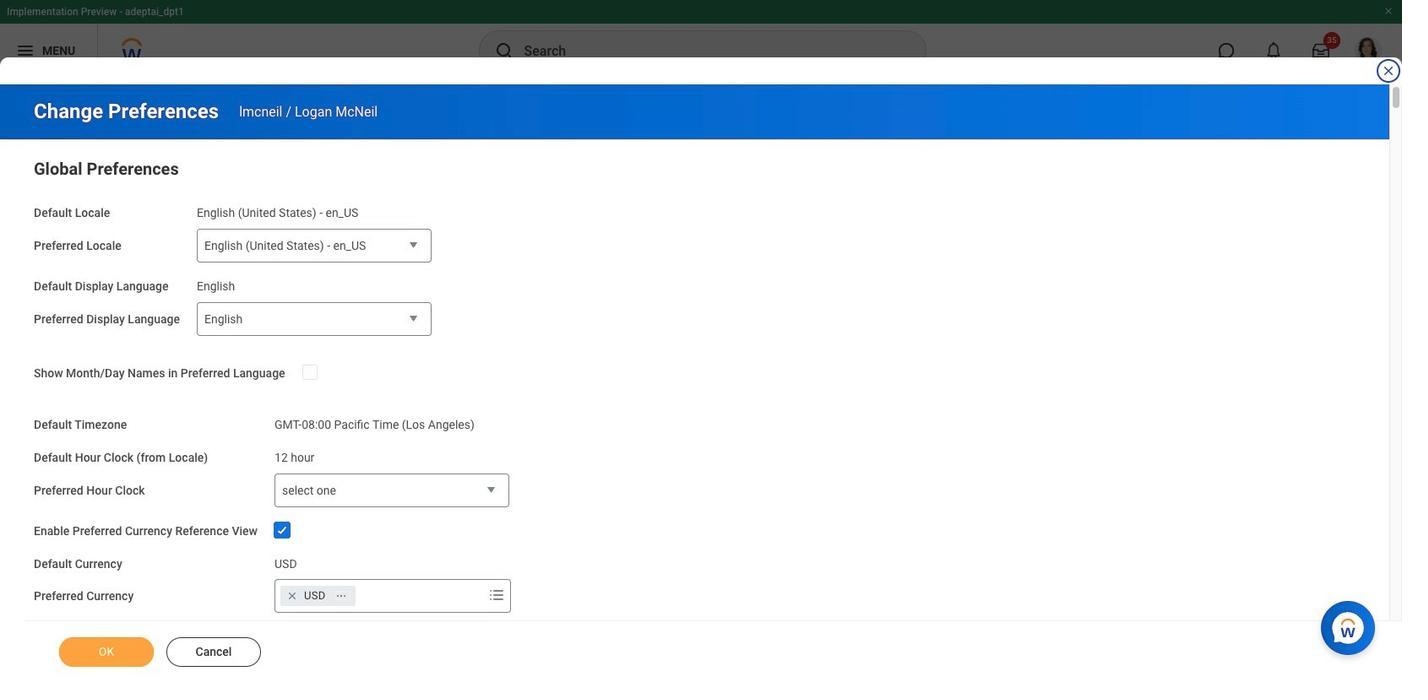 Task type: describe. For each thing, give the bounding box(es) containing it.
inbox large image
[[1313, 42, 1330, 59]]

notifications large image
[[1266, 42, 1283, 59]]

related actions image
[[335, 591, 347, 602]]

profile logan mcneil element
[[1345, 32, 1392, 69]]

workday assistant region
[[1321, 595, 1382, 656]]

close change preferences image
[[1382, 64, 1396, 78]]

usd element inside option
[[304, 589, 326, 604]]

x small image
[[284, 588, 301, 605]]

prompts image
[[487, 586, 507, 606]]

english element
[[197, 276, 235, 293]]



Task type: locate. For each thing, give the bounding box(es) containing it.
banner
[[0, 0, 1403, 78]]

1 horizontal spatial usd element
[[304, 589, 326, 604]]

usd element
[[275, 554, 297, 571], [304, 589, 326, 604]]

0 horizontal spatial usd element
[[275, 554, 297, 571]]

lmcneil / logan mcneil element
[[239, 104, 378, 120]]

close environment banner image
[[1384, 6, 1394, 16]]

check small image
[[272, 520, 292, 541]]

search image
[[494, 41, 514, 61]]

12 hour element
[[275, 448, 315, 465]]

0 vertical spatial usd element
[[275, 554, 297, 571]]

1 vertical spatial usd element
[[304, 589, 326, 604]]

usd element right x small image
[[304, 589, 326, 604]]

usd element down check small icon
[[275, 554, 297, 571]]

usd, press delete to clear value. option
[[281, 587, 355, 607]]

group
[[34, 155, 1356, 614]]

gmt-08:00 pacific time (los angeles) element
[[275, 415, 475, 432]]

english (united states) - en_us element
[[197, 203, 358, 220]]

dialog
[[0, 0, 1403, 683]]

main content
[[0, 84, 1403, 683]]



Task type: vqa. For each thing, say whether or not it's contained in the screenshot.
'group'
yes



